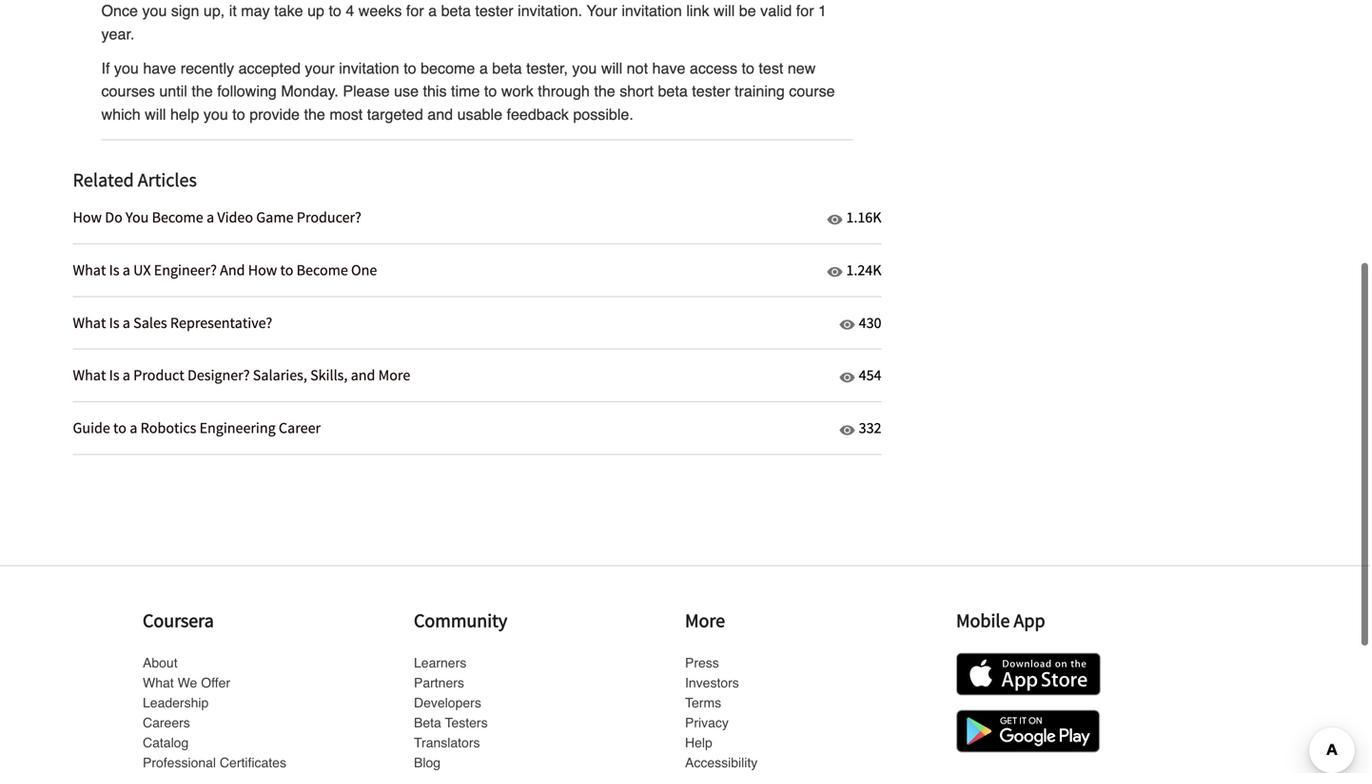 Task type: locate. For each thing, give the bounding box(es) containing it.
what down about "link"
[[143, 676, 174, 691]]

1 horizontal spatial and
[[428, 105, 453, 123]]

careers link
[[143, 716, 190, 731]]

not
[[627, 60, 648, 77]]

become
[[152, 208, 203, 227], [297, 261, 348, 280]]

and
[[428, 105, 453, 123], [351, 366, 375, 385]]

a up time
[[480, 60, 488, 77]]

tester left invitation.
[[475, 2, 514, 20]]

up,
[[204, 2, 225, 20]]

the up possible.
[[594, 83, 616, 100]]

more right skills,
[[378, 366, 410, 385]]

have
[[143, 60, 176, 77], [652, 60, 686, 77]]

is left sales
[[109, 313, 119, 332]]

and inside what is a product designer? salaries, skills, and more link
[[351, 366, 375, 385]]

press
[[685, 656, 719, 671]]

professional certificates link
[[143, 756, 286, 771]]

0 horizontal spatial invitation
[[339, 60, 400, 77]]

beta up work in the top of the page
[[492, 60, 522, 77]]

0 vertical spatial is
[[109, 261, 119, 280]]

0 horizontal spatial how
[[73, 208, 102, 227]]

app
[[1014, 609, 1046, 633]]

how right and
[[248, 261, 277, 280]]

you
[[126, 208, 149, 227]]

designer?
[[187, 366, 250, 385]]

what we offer link
[[143, 676, 230, 691]]

1 vertical spatial text default image
[[840, 423, 855, 438]]

text default image for 454
[[840, 370, 855, 385]]

become down articles
[[152, 208, 203, 227]]

if
[[101, 60, 110, 77]]

1
[[819, 2, 827, 20]]

2 vertical spatial will
[[145, 105, 166, 123]]

mobile
[[957, 609, 1010, 633]]

one
[[351, 261, 377, 280]]

1 horizontal spatial invitation
[[622, 2, 682, 20]]

robotics
[[141, 419, 196, 438]]

1 have from the left
[[143, 60, 176, 77]]

once you sign up, it may take up to 4 weeks for a beta tester invitation. your invitation link will be valid for 1 year.
[[101, 2, 827, 43]]

have up until
[[143, 60, 176, 77]]

engineering
[[199, 419, 276, 438]]

be
[[739, 2, 756, 20]]

to left 4
[[329, 2, 342, 20]]

link
[[687, 2, 710, 20]]

0 horizontal spatial and
[[351, 366, 375, 385]]

possible.
[[573, 105, 634, 123]]

related
[[73, 168, 134, 192]]

the
[[192, 83, 213, 100], [594, 83, 616, 100], [304, 105, 325, 123]]

430
[[859, 313, 882, 332]]

will down until
[[145, 105, 166, 123]]

1 horizontal spatial for
[[796, 2, 814, 20]]

game
[[256, 208, 294, 227]]

what
[[73, 261, 106, 280], [73, 313, 106, 332], [73, 366, 106, 385], [143, 676, 174, 691]]

1 horizontal spatial how
[[248, 261, 277, 280]]

0 vertical spatial how
[[73, 208, 102, 227]]

to
[[329, 2, 342, 20], [404, 60, 417, 77], [742, 60, 755, 77], [484, 83, 497, 100], [233, 105, 245, 123], [280, 261, 294, 280], [113, 419, 127, 438]]

text default image for 332
[[840, 423, 855, 438]]

0 horizontal spatial more
[[378, 366, 410, 385]]

about
[[143, 656, 178, 671]]

1.24k
[[847, 261, 882, 280]]

if you have recently accepted your invitation to become a beta tester, you will not have access to test new courses until the following monday. please use this time to work through the short beta tester training course which will help you to provide the most targeted and usable feedback possible.
[[101, 60, 835, 123]]

what inside what is a ux engineer? and how to become one link
[[73, 261, 106, 280]]

0 vertical spatial text default image
[[827, 265, 843, 280]]

feedback
[[507, 105, 569, 123]]

0 horizontal spatial will
[[145, 105, 166, 123]]

professional
[[143, 756, 216, 771]]

what up guide
[[73, 366, 106, 385]]

2 horizontal spatial beta
[[658, 83, 688, 100]]

2 horizontal spatial will
[[714, 2, 735, 20]]

0 vertical spatial more
[[378, 366, 410, 385]]

is left ux
[[109, 261, 119, 280]]

leadership
[[143, 696, 209, 711]]

0 horizontal spatial for
[[406, 2, 424, 20]]

courses
[[101, 83, 155, 100]]

following
[[217, 83, 277, 100]]

1 vertical spatial invitation
[[339, 60, 400, 77]]

3 is from the top
[[109, 366, 119, 385]]

you up through
[[572, 60, 597, 77]]

invitation inside if you have recently accepted your invitation to become a beta tester, you will not have access to test new courses until the following monday. please use this time to work through the short beta tester training course which will help you to provide the most targeted and usable feedback possible.
[[339, 60, 400, 77]]

what is a product designer? salaries, skills, and more
[[73, 366, 410, 385]]

text default image left 430
[[840, 318, 855, 333]]

a right weeks
[[428, 2, 437, 20]]

1 horizontal spatial the
[[304, 105, 325, 123]]

1 vertical spatial become
[[297, 261, 348, 280]]

press investors terms privacy help accessibility
[[685, 656, 758, 771]]

community
[[414, 609, 508, 633]]

the down the recently
[[192, 83, 213, 100]]

0 horizontal spatial beta
[[441, 2, 471, 20]]

leadership link
[[143, 696, 209, 711]]

1 vertical spatial is
[[109, 313, 119, 332]]

1 vertical spatial will
[[601, 60, 623, 77]]

this
[[423, 83, 447, 100]]

blog link
[[414, 756, 441, 771]]

0 horizontal spatial the
[[192, 83, 213, 100]]

is left product at the left of page
[[109, 366, 119, 385]]

1 vertical spatial and
[[351, 366, 375, 385]]

ux
[[133, 261, 151, 280]]

you right help at the top left
[[204, 105, 228, 123]]

invitation inside once you sign up, it may take up to 4 weeks for a beta tester invitation. your invitation link will be valid for 1 year.
[[622, 2, 682, 20]]

1 is from the top
[[109, 261, 119, 280]]

how left do in the top left of the page
[[73, 208, 102, 227]]

0 vertical spatial and
[[428, 105, 453, 123]]

1 vertical spatial beta
[[492, 60, 522, 77]]

1 horizontal spatial tester
[[692, 83, 731, 100]]

2 vertical spatial text default image
[[840, 370, 855, 385]]

usable
[[457, 105, 503, 123]]

0 vertical spatial will
[[714, 2, 735, 20]]

blog
[[414, 756, 441, 771]]

0 vertical spatial text default image
[[827, 212, 843, 227]]

have right not
[[652, 60, 686, 77]]

what inside what is a sales representative? link
[[73, 313, 106, 332]]

articles
[[138, 168, 197, 192]]

what inside what is a product designer? salaries, skills, and more link
[[73, 366, 106, 385]]

a
[[428, 2, 437, 20], [480, 60, 488, 77], [207, 208, 214, 227], [123, 261, 130, 280], [123, 313, 130, 332], [123, 366, 130, 385], [130, 419, 137, 438]]

454
[[859, 366, 882, 385]]

up
[[307, 2, 325, 20]]

2 vertical spatial is
[[109, 366, 119, 385]]

tester down access
[[692, 83, 731, 100]]

1 horizontal spatial have
[[652, 60, 686, 77]]

you left sign
[[142, 2, 167, 20]]

accessibility
[[685, 756, 758, 771]]

2 horizontal spatial the
[[594, 83, 616, 100]]

1 for from the left
[[406, 2, 424, 20]]

invitation up please
[[339, 60, 400, 77]]

text default image for 1.16k
[[827, 212, 843, 227]]

text default image
[[827, 265, 843, 280], [840, 423, 855, 438]]

1 horizontal spatial beta
[[492, 60, 522, 77]]

and down this
[[428, 105, 453, 123]]

2 have from the left
[[652, 60, 686, 77]]

access
[[690, 60, 738, 77]]

beta up the 'become'
[[441, 2, 471, 20]]

the down monday.
[[304, 105, 325, 123]]

and inside if you have recently accepted your invitation to become a beta tester, you will not have access to test new courses until the following monday. please use this time to work through the short beta tester training course which will help you to provide the most targeted and usable feedback possible.
[[428, 105, 453, 123]]

1 vertical spatial text default image
[[840, 318, 855, 333]]

1 horizontal spatial become
[[297, 261, 348, 280]]

1 horizontal spatial more
[[685, 609, 725, 633]]

text default image left the 1.16k
[[827, 212, 843, 227]]

how
[[73, 208, 102, 227], [248, 261, 277, 280]]

a left the robotics
[[130, 419, 137, 438]]

0 vertical spatial invitation
[[622, 2, 682, 20]]

become left the one
[[297, 261, 348, 280]]

skills,
[[310, 366, 348, 385]]

0 vertical spatial become
[[152, 208, 203, 227]]

tester inside once you sign up, it may take up to 4 weeks for a beta tester invitation. your invitation link will be valid for 1 year.
[[475, 2, 514, 20]]

what left sales
[[73, 313, 106, 332]]

0 vertical spatial beta
[[441, 2, 471, 20]]

invitation left link
[[622, 2, 682, 20]]

text default image left 454
[[840, 370, 855, 385]]

invitation.
[[518, 2, 583, 20]]

it
[[229, 2, 237, 20]]

beta right short
[[658, 83, 688, 100]]

your
[[587, 2, 618, 20]]

text default image left 1.24k
[[827, 265, 843, 280]]

product
[[133, 366, 184, 385]]

press link
[[685, 656, 719, 671]]

1 vertical spatial tester
[[692, 83, 731, 100]]

0 horizontal spatial tester
[[475, 2, 514, 20]]

privacy link
[[685, 716, 729, 731]]

2 is from the top
[[109, 313, 119, 332]]

tester inside if you have recently accepted your invitation to become a beta tester, you will not have access to test new courses until the following monday. please use this time to work through the short beta tester training course which will help you to provide the most targeted and usable feedback possible.
[[692, 83, 731, 100]]

targeted
[[367, 105, 423, 123]]

work
[[501, 83, 534, 100]]

beta
[[414, 716, 441, 731]]

what left ux
[[73, 261, 106, 280]]

for right weeks
[[406, 2, 424, 20]]

and right skills,
[[351, 366, 375, 385]]

help link
[[685, 736, 713, 751]]

invitation
[[622, 2, 682, 20], [339, 60, 400, 77]]

to down "game"
[[280, 261, 294, 280]]

text default image
[[827, 212, 843, 227], [840, 318, 855, 333], [840, 370, 855, 385]]

2 for from the left
[[796, 2, 814, 20]]

will left be
[[714, 2, 735, 20]]

text default image left 332
[[840, 423, 855, 438]]

0 vertical spatial tester
[[475, 2, 514, 20]]

0 horizontal spatial have
[[143, 60, 176, 77]]

what for what is a ux engineer? and how to become one
[[73, 261, 106, 280]]

will left not
[[601, 60, 623, 77]]

more up press link on the bottom of page
[[685, 609, 725, 633]]

sales
[[133, 313, 167, 332]]

for left 1
[[796, 2, 814, 20]]

privacy
[[685, 716, 729, 731]]



Task type: vqa. For each thing, say whether or not it's contained in the screenshot.


Task type: describe. For each thing, give the bounding box(es) containing it.
text default image for 1.24k
[[827, 265, 843, 280]]

representative?
[[170, 313, 272, 332]]

accessibility link
[[685, 756, 758, 771]]

how do you become a video game producer? link
[[73, 192, 824, 244]]

training
[[735, 83, 785, 100]]

related articles
[[73, 168, 197, 192]]

a inside once you sign up, it may take up to 4 weeks for a beta tester invitation. your invitation link will be valid for 1 year.
[[428, 2, 437, 20]]

help
[[685, 736, 713, 751]]

0 horizontal spatial become
[[152, 208, 203, 227]]

4
[[346, 2, 354, 20]]

what is a sales representative? link
[[73, 297, 836, 350]]

to down following
[[233, 105, 245, 123]]

about link
[[143, 656, 178, 671]]

your
[[305, 60, 335, 77]]

catalog
[[143, 736, 189, 751]]

salaries,
[[253, 366, 307, 385]]

test
[[759, 60, 784, 77]]

sign
[[171, 2, 199, 20]]

provide
[[250, 105, 300, 123]]

beta testers link
[[414, 716, 488, 731]]

to inside once you sign up, it may take up to 4 weeks for a beta tester invitation. your invitation link will be valid for 1 year.
[[329, 2, 342, 20]]

what is a ux engineer? and how to become one link
[[73, 244, 824, 297]]

help
[[170, 105, 199, 123]]

time
[[451, 83, 480, 100]]

year.
[[101, 25, 135, 43]]

most
[[330, 105, 363, 123]]

a left ux
[[123, 261, 130, 280]]

course
[[789, 83, 835, 100]]

investors link
[[685, 676, 739, 691]]

careers
[[143, 716, 190, 731]]

is for product
[[109, 366, 119, 385]]

about what we offer leadership careers catalog professional certificates
[[143, 656, 286, 771]]

you inside once you sign up, it may take up to 4 weeks for a beta tester invitation. your invitation link will be valid for 1 year.
[[142, 2, 167, 20]]

what for what is a product designer? salaries, skills, and more
[[73, 366, 106, 385]]

1 vertical spatial how
[[248, 261, 277, 280]]

a inside if you have recently accepted your invitation to become a beta tester, you will not have access to test new courses until the following monday. please use this time to work through the short beta tester training course which will help you to provide the most targeted and usable feedback possible.
[[480, 60, 488, 77]]

and
[[220, 261, 245, 280]]

may
[[241, 2, 270, 20]]

become
[[421, 60, 475, 77]]

do
[[105, 208, 123, 227]]

is for sales
[[109, 313, 119, 332]]

monday.
[[281, 83, 339, 100]]

new
[[788, 60, 816, 77]]

translators link
[[414, 736, 480, 751]]

a left the "video"
[[207, 208, 214, 227]]

to right guide
[[113, 419, 127, 438]]

will inside once you sign up, it may take up to 4 weeks for a beta tester invitation. your invitation link will be valid for 1 year.
[[714, 2, 735, 20]]

is for ux
[[109, 261, 119, 280]]

weeks
[[359, 2, 402, 20]]

once
[[101, 2, 138, 20]]

you right if
[[114, 60, 139, 77]]

career
[[279, 419, 321, 438]]

1 horizontal spatial will
[[601, 60, 623, 77]]

short
[[620, 83, 654, 100]]

partners link
[[414, 676, 464, 691]]

what is a ux engineer? and how to become one
[[73, 261, 377, 280]]

what for what is a sales representative?
[[73, 313, 106, 332]]

partners
[[414, 676, 464, 691]]

investors
[[685, 676, 739, 691]]

beta inside once you sign up, it may take up to 4 weeks for a beta tester invitation. your invitation link will be valid for 1 year.
[[441, 2, 471, 20]]

what is a product designer? salaries, skills, and more link
[[73, 350, 836, 403]]

engineer?
[[154, 261, 217, 280]]

1 vertical spatial more
[[685, 609, 725, 633]]

tester,
[[526, 60, 568, 77]]

offer
[[201, 676, 230, 691]]

to left "test"
[[742, 60, 755, 77]]

guide to a robotics engineering career
[[73, 419, 321, 438]]

coursera
[[143, 609, 214, 633]]

producer?
[[297, 208, 362, 227]]

to right time
[[484, 83, 497, 100]]

guide
[[73, 419, 110, 438]]

mobile app
[[957, 609, 1046, 633]]

332
[[859, 419, 882, 438]]

certificates
[[220, 756, 286, 771]]

translators
[[414, 736, 480, 751]]

learners link
[[414, 656, 467, 671]]

developers link
[[414, 696, 481, 711]]

developers
[[414, 696, 481, 711]]

recently
[[181, 60, 234, 77]]

to up the use
[[404, 60, 417, 77]]

a left product at the left of page
[[123, 366, 130, 385]]

valid
[[761, 2, 792, 20]]

what inside about what we offer leadership careers catalog professional certificates
[[143, 676, 174, 691]]

what is a sales representative?
[[73, 313, 272, 332]]

learners partners developers beta testers translators blog
[[414, 656, 488, 771]]

1.16k
[[847, 208, 882, 227]]

please
[[343, 83, 390, 100]]

text default image for 430
[[840, 318, 855, 333]]

take
[[274, 2, 303, 20]]

2 vertical spatial beta
[[658, 83, 688, 100]]

a left sales
[[123, 313, 130, 332]]

catalog link
[[143, 736, 189, 751]]

use
[[394, 83, 419, 100]]

through
[[538, 83, 590, 100]]

terms link
[[685, 696, 722, 711]]

video
[[217, 208, 253, 227]]



